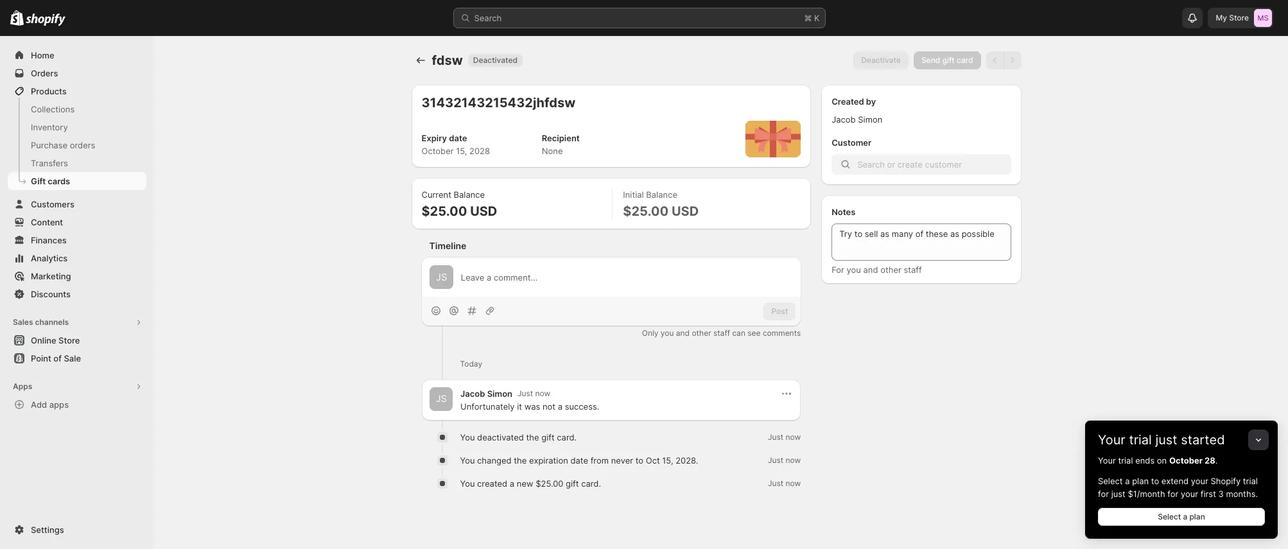 Task type: locate. For each thing, give the bounding box(es) containing it.
1 horizontal spatial just
[[1156, 432, 1178, 448]]

sales channels button
[[8, 313, 146, 331]]

content link
[[8, 213, 146, 231]]

your trial just started element
[[1085, 454, 1278, 539]]

0 vertical spatial select
[[1098, 476, 1123, 486]]

0 horizontal spatial store
[[58, 335, 80, 346]]

2 vertical spatial just now
[[768, 479, 801, 488]]

plan
[[1132, 476, 1149, 486], [1190, 512, 1205, 522]]

$25.00 down expiration
[[536, 479, 564, 489]]

jacob simon
[[832, 114, 883, 125]]

trial
[[1129, 432, 1152, 448], [1118, 455, 1133, 466], [1243, 476, 1258, 486]]

1 for from the left
[[1098, 489, 1109, 499]]

0 horizontal spatial jacob
[[461, 389, 485, 399]]

0 horizontal spatial plan
[[1132, 476, 1149, 486]]

gift inside button
[[943, 55, 955, 65]]

1 horizontal spatial card.
[[581, 479, 601, 489]]

can
[[732, 328, 746, 338]]

simon
[[858, 114, 883, 125], [487, 389, 513, 399]]

simon inside jacob simon just now unfortunately it was not a success.
[[487, 389, 513, 399]]

1 vertical spatial trial
[[1118, 455, 1133, 466]]

just for you changed the expiration date from never to oct 15, 2028.
[[768, 456, 784, 465]]

jacob down created
[[832, 114, 856, 125]]

plan down first
[[1190, 512, 1205, 522]]

1 horizontal spatial usd
[[672, 204, 699, 219]]

1 horizontal spatial shopify image
[[26, 13, 66, 26]]

1 vertical spatial the
[[514, 456, 527, 466]]

1 vertical spatial just now
[[768, 456, 801, 465]]

your inside your trial just started dropdown button
[[1098, 432, 1126, 448]]

1 vertical spatial 15,
[[662, 456, 673, 466]]

1 horizontal spatial october
[[1169, 455, 1203, 466]]

just now
[[768, 432, 801, 442], [768, 456, 801, 465], [768, 479, 801, 488]]

0 horizontal spatial staff
[[714, 328, 730, 338]]

just inside select a plan to extend your shopify trial for just $1/month for your first 3 months.
[[1112, 489, 1126, 499]]

$25.00 for initial balance $25.00 usd
[[623, 204, 669, 219]]

gift left the "card"
[[943, 55, 955, 65]]

point
[[31, 353, 51, 364]]

0 vertical spatial 15,
[[456, 146, 467, 156]]

card.
[[557, 432, 577, 443], [581, 479, 601, 489]]

3 just now from the top
[[768, 479, 801, 488]]

send gift card
[[922, 55, 973, 65]]

1 vertical spatial your
[[1098, 455, 1116, 466]]

just inside dropdown button
[[1156, 432, 1178, 448]]

your up your trial ends on october 28 .
[[1098, 432, 1126, 448]]

1 balance from the left
[[454, 189, 485, 200]]

plan inside select a plan to extend your shopify trial for just $1/month for your first 3 months.
[[1132, 476, 1149, 486]]

2 horizontal spatial $25.00
[[623, 204, 669, 219]]

0 vertical spatial avatar with initials j s image
[[429, 265, 453, 289]]

1 horizontal spatial 15,
[[662, 456, 673, 466]]

0 vertical spatial staff
[[904, 265, 922, 275]]

jacob for jacob simon
[[832, 114, 856, 125]]

your trial just started
[[1098, 432, 1225, 448]]

marketing
[[31, 271, 71, 281]]

for left $1/month at right
[[1098, 489, 1109, 499]]

1 vertical spatial other
[[692, 328, 711, 338]]

15, left 2028
[[456, 146, 467, 156]]

0 horizontal spatial select
[[1098, 476, 1123, 486]]

2 usd from the left
[[672, 204, 699, 219]]

0 horizontal spatial usd
[[470, 204, 497, 219]]

your inside your trial just started element
[[1098, 455, 1116, 466]]

0 horizontal spatial just
[[1112, 489, 1126, 499]]

0 vertical spatial date
[[449, 133, 467, 143]]

2 for from the left
[[1168, 489, 1179, 499]]

store up sale
[[58, 335, 80, 346]]

0 vertical spatial jacob
[[832, 114, 856, 125]]

a
[[558, 402, 563, 412], [1125, 476, 1130, 486], [510, 479, 515, 489], [1183, 512, 1188, 522]]

1 you from the top
[[460, 432, 475, 443]]

just up "on"
[[1156, 432, 1178, 448]]

3 you from the top
[[460, 479, 475, 489]]

october down 'expiry'
[[422, 146, 454, 156]]

from
[[591, 456, 609, 466]]

card. down from
[[581, 479, 601, 489]]

plan up $1/month at right
[[1132, 476, 1149, 486]]

0 vertical spatial just now
[[768, 432, 801, 442]]

on
[[1157, 455, 1167, 466]]

gift down you changed the expiration date from never to oct 15, 2028.
[[566, 479, 579, 489]]

jacob inside jacob simon just now unfortunately it was not a success.
[[461, 389, 485, 399]]

to
[[636, 456, 644, 466], [1151, 476, 1159, 486]]

you left created
[[460, 479, 475, 489]]

0 vertical spatial trial
[[1129, 432, 1152, 448]]

online store
[[31, 335, 80, 346]]

to up $1/month at right
[[1151, 476, 1159, 486]]

store inside button
[[58, 335, 80, 346]]

staff for for you and other staff
[[904, 265, 922, 275]]

a inside jacob simon just now unfortunately it was not a success.
[[558, 402, 563, 412]]

store
[[1229, 13, 1249, 22], [58, 335, 80, 346]]

jacob up unfortunately
[[461, 389, 485, 399]]

avatar with initials j s image left unfortunately
[[429, 387, 453, 411]]

1 vertical spatial jacob
[[461, 389, 485, 399]]

trial up ends
[[1129, 432, 1152, 448]]

store right my
[[1229, 13, 1249, 22]]

1 horizontal spatial date
[[571, 456, 588, 466]]

oct
[[646, 456, 660, 466]]

and for only
[[676, 328, 690, 338]]

0 horizontal spatial other
[[692, 328, 711, 338]]

expiry
[[422, 133, 447, 143]]

0 vertical spatial the
[[526, 432, 539, 443]]

analytics
[[31, 253, 68, 263]]

1 horizontal spatial jacob
[[832, 114, 856, 125]]

add
[[31, 399, 47, 410]]

usd for current balance $25.00 usd
[[470, 204, 497, 219]]

marketing link
[[8, 267, 146, 285]]

1 vertical spatial date
[[571, 456, 588, 466]]

purchase
[[31, 140, 67, 150]]

0 vertical spatial just
[[1156, 432, 1178, 448]]

date
[[449, 133, 467, 143], [571, 456, 588, 466]]

1 vertical spatial and
[[676, 328, 690, 338]]

settings link
[[8, 521, 146, 539]]

post
[[772, 306, 788, 316]]

you for you created a new $25.00 gift card.
[[460, 479, 475, 489]]

simon down by
[[858, 114, 883, 125]]

changed
[[477, 456, 512, 466]]

sale
[[64, 353, 81, 364]]

the down you deactivated the gift card.
[[514, 456, 527, 466]]

now for you deactivated the gift card.
[[786, 432, 801, 442]]

initial
[[623, 189, 644, 200]]

31432143215432jhfdsw
[[422, 95, 576, 110]]

1 vertical spatial avatar with initials j s image
[[429, 387, 453, 411]]

october up extend
[[1169, 455, 1203, 466]]

the up expiration
[[526, 432, 539, 443]]

avatar with initials j s image
[[429, 265, 453, 289], [429, 387, 453, 411]]

shopify image
[[10, 10, 24, 26], [26, 13, 66, 26]]

success.
[[565, 402, 599, 412]]

$25.00 down initial at left
[[623, 204, 669, 219]]

2 just now from the top
[[768, 456, 801, 465]]

my store image
[[1254, 9, 1272, 27]]

1 vertical spatial card.
[[581, 479, 601, 489]]

current balance $25.00 usd
[[422, 189, 497, 219]]

1 usd from the left
[[470, 204, 497, 219]]

timeline
[[429, 240, 467, 251]]

2 vertical spatial trial
[[1243, 476, 1258, 486]]

collections link
[[8, 100, 146, 118]]

0 horizontal spatial card.
[[557, 432, 577, 443]]

october inside expiry date october 15, 2028
[[422, 146, 454, 156]]

apps
[[49, 399, 69, 410]]

15, right oct
[[662, 456, 673, 466]]

usd inside initial balance $25.00 usd
[[672, 204, 699, 219]]

select inside select a plan to extend your shopify trial for just $1/month for your first 3 months.
[[1098, 476, 1123, 486]]

notes
[[832, 207, 856, 217]]

purchase orders
[[31, 140, 95, 150]]

0 horizontal spatial balance
[[454, 189, 485, 200]]

0 horizontal spatial $25.00
[[422, 204, 467, 219]]

you for only
[[661, 328, 674, 338]]

trial inside your trial just started dropdown button
[[1129, 432, 1152, 448]]

fdsw
[[432, 53, 463, 68]]

october
[[422, 146, 454, 156], [1169, 455, 1203, 466]]

balance
[[454, 189, 485, 200], [646, 189, 678, 200]]

2 vertical spatial you
[[460, 479, 475, 489]]

select down select a plan to extend your shopify trial for just $1/month for your first 3 months. at the right bottom
[[1158, 512, 1181, 522]]

recipient none
[[542, 133, 580, 156]]

0 vertical spatial simon
[[858, 114, 883, 125]]

2 balance from the left
[[646, 189, 678, 200]]

1 vertical spatial you
[[460, 456, 475, 466]]

Leave a comment... text field
[[461, 271, 793, 284]]

0 horizontal spatial to
[[636, 456, 644, 466]]

2 you from the top
[[460, 456, 475, 466]]

trial left ends
[[1118, 455, 1133, 466]]

1 horizontal spatial staff
[[904, 265, 922, 275]]

you right for
[[847, 265, 861, 275]]

2028.
[[676, 456, 698, 466]]

0 vertical spatial you
[[460, 432, 475, 443]]

store for my store
[[1229, 13, 1249, 22]]

a up $1/month at right
[[1125, 476, 1130, 486]]

0 horizontal spatial gift
[[542, 432, 555, 443]]

31432143215432jhfdsw button
[[422, 95, 576, 110]]

balance inside initial balance $25.00 usd
[[646, 189, 678, 200]]

0 horizontal spatial october
[[422, 146, 454, 156]]

1 horizontal spatial other
[[881, 265, 902, 275]]

usd for initial balance $25.00 usd
[[672, 204, 699, 219]]

2 vertical spatial gift
[[566, 479, 579, 489]]

select down your trial ends on october 28 .
[[1098, 476, 1123, 486]]

k
[[814, 13, 820, 23]]

jacob for jacob simon just now unfortunately it was not a success.
[[461, 389, 485, 399]]

1 vertical spatial select
[[1158, 512, 1181, 522]]

0 vertical spatial you
[[847, 265, 861, 275]]

you changed the expiration date from never to oct 15, 2028.
[[460, 456, 698, 466]]

1 vertical spatial just
[[1112, 489, 1126, 499]]

and right only
[[676, 328, 690, 338]]

1 horizontal spatial balance
[[646, 189, 678, 200]]

purchase orders link
[[8, 136, 146, 154]]

apps button
[[8, 378, 146, 396]]

just left $1/month at right
[[1112, 489, 1126, 499]]

1 vertical spatial plan
[[1190, 512, 1205, 522]]

trial up months.
[[1243, 476, 1258, 486]]

just inside jacob simon just now unfortunately it was not a success.
[[518, 389, 533, 398]]

the for expiration
[[514, 456, 527, 466]]

1 vertical spatial store
[[58, 335, 80, 346]]

shopify
[[1211, 476, 1241, 486]]

you left changed
[[460, 456, 475, 466]]

0 horizontal spatial simon
[[487, 389, 513, 399]]

2 horizontal spatial gift
[[943, 55, 955, 65]]

date right 'expiry'
[[449, 133, 467, 143]]

1 avatar with initials j s image from the top
[[429, 265, 453, 289]]

the
[[526, 432, 539, 443], [514, 456, 527, 466]]

0 horizontal spatial 15,
[[456, 146, 467, 156]]

your
[[1098, 432, 1126, 448], [1098, 455, 1116, 466]]

just
[[518, 389, 533, 398], [768, 432, 784, 442], [768, 456, 784, 465], [768, 479, 784, 488]]

0 horizontal spatial you
[[661, 328, 674, 338]]

1 vertical spatial simon
[[487, 389, 513, 399]]

and right for
[[863, 265, 878, 275]]

today
[[460, 359, 482, 369]]

online store button
[[0, 331, 154, 349]]

0 vertical spatial other
[[881, 265, 902, 275]]

$25.00 down current
[[422, 204, 467, 219]]

1 horizontal spatial simon
[[858, 114, 883, 125]]

your trial ends on october 28 .
[[1098, 455, 1218, 466]]

balance right initial at left
[[646, 189, 678, 200]]

select a plan link
[[1098, 508, 1265, 526]]

$25.00 inside the current balance $25.00 usd
[[422, 204, 467, 219]]

comments
[[763, 328, 801, 338]]

$25.00 inside initial balance $25.00 usd
[[623, 204, 669, 219]]

28
[[1205, 455, 1216, 466]]

0 vertical spatial gift
[[943, 55, 955, 65]]

0 horizontal spatial date
[[449, 133, 467, 143]]

3
[[1219, 489, 1224, 499]]

you right only
[[661, 328, 674, 338]]

1 horizontal spatial store
[[1229, 13, 1249, 22]]

balance right current
[[454, 189, 485, 200]]

balance inside the current balance $25.00 usd
[[454, 189, 485, 200]]

a inside select a plan to extend your shopify trial for just $1/month for your first 3 months.
[[1125, 476, 1130, 486]]

a right not
[[558, 402, 563, 412]]

trial for ends
[[1118, 455, 1133, 466]]

1 horizontal spatial and
[[863, 265, 878, 275]]

1 vertical spatial to
[[1151, 476, 1159, 486]]

usd inside the current balance $25.00 usd
[[470, 204, 497, 219]]

1 vertical spatial you
[[661, 328, 674, 338]]

your up first
[[1191, 476, 1209, 486]]

orders link
[[8, 64, 146, 82]]

0 vertical spatial your
[[1098, 432, 1126, 448]]

avatar with initials j s image down timeline
[[429, 265, 453, 289]]

1 vertical spatial october
[[1169, 455, 1203, 466]]

date left from
[[571, 456, 588, 466]]

orders
[[31, 68, 58, 78]]

october inside your trial just started element
[[1169, 455, 1203, 466]]

staff left 'can' at the right bottom
[[714, 328, 730, 338]]

just now for card.
[[768, 479, 801, 488]]

the for gift
[[526, 432, 539, 443]]

you
[[847, 265, 861, 275], [661, 328, 674, 338]]

gift
[[943, 55, 955, 65], [542, 432, 555, 443], [566, 479, 579, 489]]

gift up expiration
[[542, 432, 555, 443]]

staff down try to sell as many of these as possible text field
[[904, 265, 922, 275]]

and for for
[[863, 265, 878, 275]]

0 horizontal spatial for
[[1098, 489, 1109, 499]]

simon up unfortunately
[[487, 389, 513, 399]]

1 horizontal spatial you
[[847, 265, 861, 275]]

you created a new $25.00 gift card.
[[460, 479, 601, 489]]

next image
[[1006, 54, 1019, 67]]

my
[[1216, 13, 1227, 22]]

your left first
[[1181, 489, 1199, 499]]

0 vertical spatial plan
[[1132, 476, 1149, 486]]

0 horizontal spatial and
[[676, 328, 690, 338]]

deactivated
[[477, 432, 524, 443]]

sales channels
[[13, 317, 69, 327]]

1 your from the top
[[1098, 432, 1126, 448]]

now inside jacob simon just now unfortunately it was not a success.
[[535, 389, 551, 398]]

balance for initial balance $25.00 usd
[[646, 189, 678, 200]]

to left oct
[[636, 456, 644, 466]]

1 vertical spatial staff
[[714, 328, 730, 338]]

0 vertical spatial and
[[863, 265, 878, 275]]

your left ends
[[1098, 455, 1116, 466]]

1 horizontal spatial select
[[1158, 512, 1181, 522]]

card. up you changed the expiration date from never to oct 15, 2028.
[[557, 432, 577, 443]]

0 vertical spatial store
[[1229, 13, 1249, 22]]

you left deactivated
[[460, 432, 475, 443]]

1 horizontal spatial to
[[1151, 476, 1159, 486]]

channels
[[35, 317, 69, 327]]

home
[[31, 50, 54, 60]]

0 vertical spatial october
[[422, 146, 454, 156]]

1 horizontal spatial plan
[[1190, 512, 1205, 522]]

usd
[[470, 204, 497, 219], [672, 204, 699, 219]]

⌘
[[804, 13, 812, 23]]

other left 'can' at the right bottom
[[692, 328, 711, 338]]

plan for select a plan to extend your shopify trial for just $1/month for your first 3 months.
[[1132, 476, 1149, 486]]

1 horizontal spatial for
[[1168, 489, 1179, 499]]

2 your from the top
[[1098, 455, 1116, 466]]

other down try to sell as many of these as possible text field
[[881, 265, 902, 275]]

for down extend
[[1168, 489, 1179, 499]]

sales
[[13, 317, 33, 327]]

was
[[524, 402, 540, 412]]



Task type: describe. For each thing, give the bounding box(es) containing it.
select for select a plan to extend your shopify trial for just $1/month for your first 3 months.
[[1098, 476, 1123, 486]]

send
[[922, 55, 940, 65]]

add apps
[[31, 399, 69, 410]]

deactivate
[[861, 55, 901, 65]]

previous image
[[989, 54, 1002, 67]]

date inside expiry date october 15, 2028
[[449, 133, 467, 143]]

not
[[543, 402, 556, 412]]

select for select a plan
[[1158, 512, 1181, 522]]

your trial just started button
[[1085, 421, 1278, 448]]

2 avatar with initials j s image from the top
[[429, 387, 453, 411]]

discounts link
[[8, 285, 146, 303]]

1 horizontal spatial gift
[[566, 479, 579, 489]]

customer
[[832, 137, 872, 148]]

created by
[[832, 96, 876, 107]]

gift cards link
[[8, 172, 146, 190]]

just for you deactivated the gift card.
[[768, 432, 784, 442]]

select a plan to extend your shopify trial for just $1/month for your first 3 months.
[[1098, 476, 1258, 499]]

extend
[[1162, 476, 1189, 486]]

now for you changed the expiration date from never to oct 15, 2028.
[[786, 456, 801, 465]]

0 vertical spatial card.
[[557, 432, 577, 443]]

inventory link
[[8, 118, 146, 136]]

initial balance $25.00 usd
[[623, 189, 699, 219]]

you for you deactivated the gift card.
[[460, 432, 475, 443]]

jacob simon just now unfortunately it was not a success.
[[461, 389, 599, 412]]

1 vertical spatial gift
[[542, 432, 555, 443]]

deactivate button
[[854, 51, 909, 69]]

to inside select a plan to extend your shopify trial for just $1/month for your first 3 months.
[[1151, 476, 1159, 486]]

just for you created a new $25.00 gift card.
[[768, 479, 784, 488]]

point of sale link
[[8, 349, 146, 367]]

a left new
[[510, 479, 515, 489]]

transfers
[[31, 158, 68, 168]]

.
[[1216, 455, 1218, 466]]

customers link
[[8, 195, 146, 213]]

you for for
[[847, 265, 861, 275]]

staff for only you and other staff can see comments
[[714, 328, 730, 338]]

started
[[1181, 432, 1225, 448]]

15, inside expiry date october 15, 2028
[[456, 146, 467, 156]]

apps
[[13, 382, 32, 391]]

discounts
[[31, 289, 71, 299]]

home link
[[8, 46, 146, 64]]

simon for jacob simon just now unfortunately it was not a success.
[[487, 389, 513, 399]]

cards
[[48, 176, 70, 186]]

current
[[422, 189, 451, 200]]

now for you created a new $25.00 gift card.
[[786, 479, 801, 488]]

point of sale button
[[0, 349, 154, 367]]

finances
[[31, 235, 67, 245]]

settings
[[31, 525, 64, 535]]

a down select a plan to extend your shopify trial for just $1/month for your first 3 months. at the right bottom
[[1183, 512, 1188, 522]]

$25.00 for current balance $25.00 usd
[[422, 204, 467, 219]]

select a plan
[[1158, 512, 1205, 522]]

your for your trial just started
[[1098, 432, 1126, 448]]

0 vertical spatial to
[[636, 456, 644, 466]]

none
[[542, 146, 563, 156]]

ends
[[1136, 455, 1155, 466]]

0 vertical spatial your
[[1191, 476, 1209, 486]]

expiration
[[529, 456, 568, 466]]

by
[[866, 96, 876, 107]]

store for online store
[[58, 335, 80, 346]]

for you and other staff
[[832, 265, 922, 275]]

new
[[517, 479, 533, 489]]

Add a note text field
[[832, 224, 1011, 261]]

only you and other staff can see comments
[[642, 328, 801, 338]]

analytics link
[[8, 249, 146, 267]]

1 horizontal spatial $25.00
[[536, 479, 564, 489]]

trial for just
[[1129, 432, 1152, 448]]

see
[[748, 328, 761, 338]]

transfers link
[[8, 154, 146, 172]]

you deactivated the gift card.
[[460, 432, 577, 443]]

point of sale
[[31, 353, 81, 364]]

1 just now from the top
[[768, 432, 801, 442]]

orders
[[70, 140, 95, 150]]

never
[[611, 456, 633, 466]]

send gift card button
[[914, 51, 981, 69]]

created
[[477, 479, 508, 489]]

content
[[31, 217, 63, 227]]

balance for current balance $25.00 usd
[[454, 189, 485, 200]]

trial inside select a plan to extend your shopify trial for just $1/month for your first 3 months.
[[1243, 476, 1258, 486]]

your for your trial ends on october 28 .
[[1098, 455, 1116, 466]]

customers
[[31, 199, 74, 209]]

gift cards
[[31, 176, 70, 186]]

Search or create customer text field
[[858, 154, 1011, 175]]

products
[[31, 86, 67, 96]]

plan for select a plan
[[1190, 512, 1205, 522]]

post button
[[764, 302, 796, 320]]

other for only
[[692, 328, 711, 338]]

add apps button
[[8, 396, 146, 414]]

just now for never
[[768, 456, 801, 465]]

1 vertical spatial your
[[1181, 489, 1199, 499]]

gift
[[31, 176, 46, 186]]

for
[[832, 265, 844, 275]]

unfortunately
[[461, 402, 515, 412]]

collections
[[31, 104, 75, 114]]

you for you changed the expiration date from never to oct 15, 2028.
[[460, 456, 475, 466]]

finances link
[[8, 231, 146, 249]]

expiry date october 15, 2028
[[422, 133, 490, 156]]

0 horizontal spatial shopify image
[[10, 10, 24, 26]]

online store link
[[8, 331, 146, 349]]

inventory
[[31, 122, 68, 132]]

only
[[642, 328, 659, 338]]

simon for jacob simon
[[858, 114, 883, 125]]

my store
[[1216, 13, 1249, 22]]

other for for
[[881, 265, 902, 275]]



Task type: vqa. For each thing, say whether or not it's contained in the screenshot.
dialog
no



